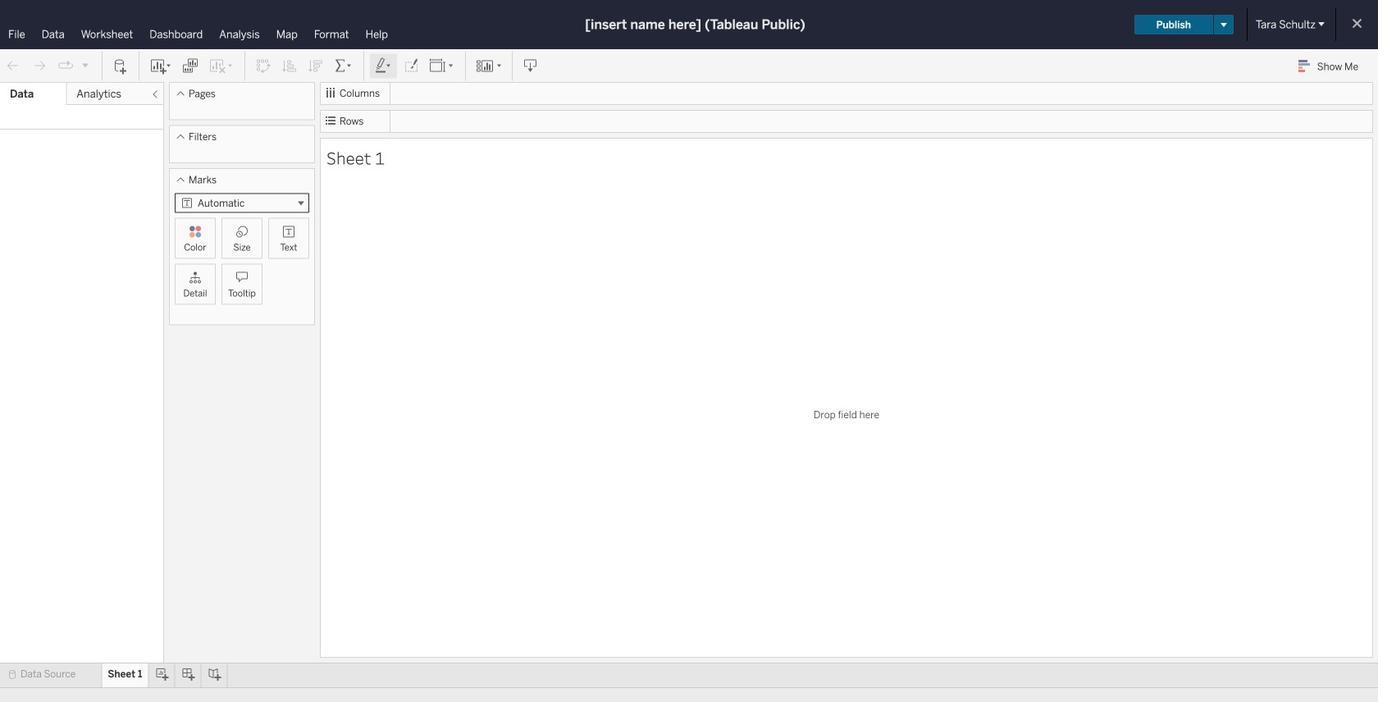 Task type: describe. For each thing, give the bounding box(es) containing it.
undo image
[[5, 58, 21, 74]]

replay animation image
[[80, 60, 90, 70]]

clear sheet image
[[208, 58, 235, 74]]

redo image
[[31, 58, 48, 74]]

download image
[[523, 58, 539, 74]]

totals image
[[334, 58, 354, 74]]



Task type: vqa. For each thing, say whether or not it's contained in the screenshot.
the leftmost replay animation icon
yes



Task type: locate. For each thing, give the bounding box(es) containing it.
new worksheet image
[[149, 58, 172, 74]]

highlight image
[[374, 58, 393, 74]]

sort ascending image
[[281, 58, 298, 74]]

duplicate image
[[182, 58, 199, 74]]

collapse image
[[150, 89, 160, 99]]

format workbook image
[[403, 58, 419, 74]]

new data source image
[[112, 58, 129, 74]]

show/hide cards image
[[476, 58, 502, 74]]

sort descending image
[[308, 58, 324, 74]]

replay animation image
[[57, 58, 74, 74]]

swap rows and columns image
[[255, 58, 272, 74]]

fit image
[[429, 58, 455, 74]]



